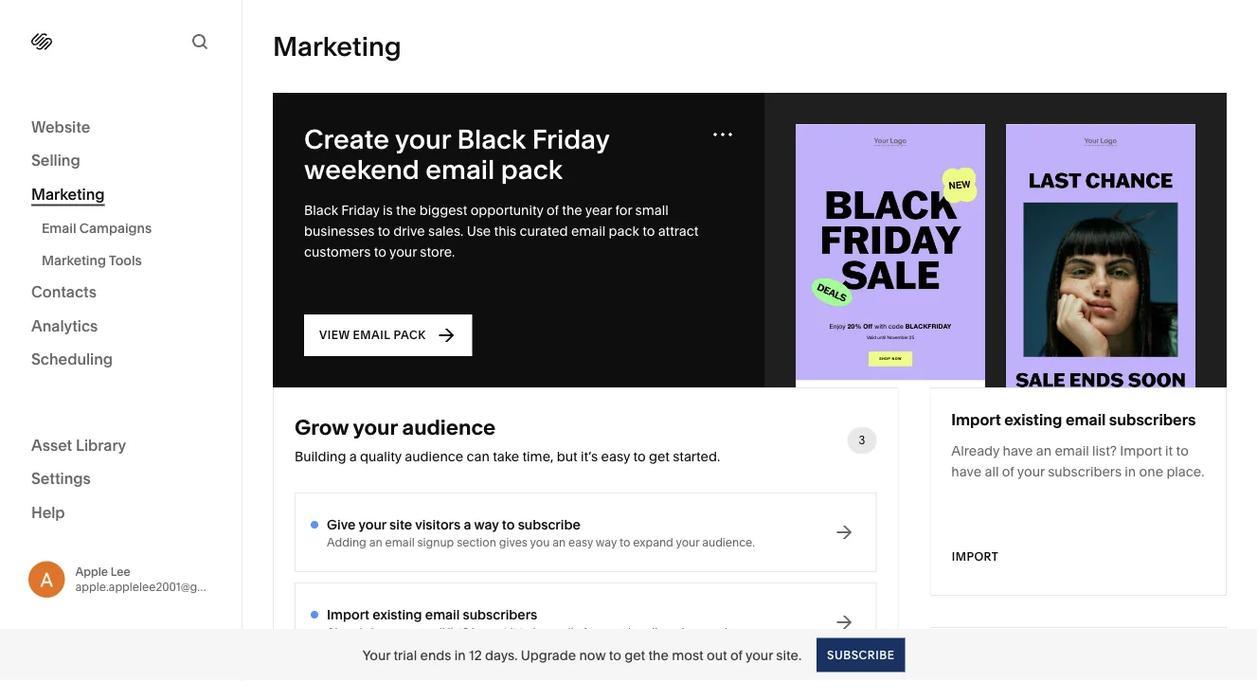 Task type: describe. For each thing, give the bounding box(es) containing it.
analytics link
[[31, 316, 210, 338]]

the
[[649, 647, 669, 664]]

settings
[[31, 470, 91, 488]]

12
[[469, 647, 482, 664]]

apple lee apple.applelee2001@gmail.com
[[75, 565, 247, 594]]

your
[[363, 647, 391, 664]]

apple.applelee2001@gmail.com
[[75, 580, 247, 594]]

get
[[625, 647, 646, 664]]

now
[[580, 647, 606, 664]]

of
[[731, 647, 743, 664]]

library
[[76, 436, 126, 455]]

help
[[31, 503, 65, 522]]

marketing for marketing
[[31, 185, 105, 203]]

marketing tools link
[[42, 244, 221, 276]]

ends
[[421, 647, 452, 664]]

scheduling
[[31, 350, 113, 369]]

email campaigns link
[[42, 212, 221, 244]]

to
[[609, 647, 622, 664]]

site.
[[777, 647, 802, 664]]

help link
[[31, 502, 65, 523]]

campaigns
[[79, 220, 152, 236]]

asset library
[[31, 436, 126, 455]]

in
[[455, 647, 466, 664]]

email
[[42, 220, 76, 236]]

settings link
[[31, 469, 210, 491]]



Task type: locate. For each thing, give the bounding box(es) containing it.
marketing up email
[[31, 185, 105, 203]]

scheduling link
[[31, 349, 210, 372]]

upgrade
[[521, 647, 576, 664]]

days.
[[485, 647, 518, 664]]

marketing up contacts
[[42, 252, 106, 268]]

analytics
[[31, 317, 98, 335]]

selling
[[31, 151, 80, 170]]

contacts link
[[31, 282, 210, 304]]

marketing for marketing tools
[[42, 252, 106, 268]]

out
[[707, 647, 728, 664]]

marketing
[[31, 185, 105, 203], [42, 252, 106, 268]]

marketing link
[[31, 184, 210, 206]]

lee
[[111, 565, 130, 579]]

email campaigns
[[42, 220, 152, 236]]

selling link
[[31, 150, 210, 173]]

website
[[31, 118, 90, 136]]

trial
[[394, 647, 417, 664]]

asset library link
[[31, 435, 210, 457]]

marketing tools
[[42, 252, 142, 268]]

asset
[[31, 436, 72, 455]]

1 vertical spatial marketing
[[42, 252, 106, 268]]

your
[[746, 647, 774, 664]]

your trial ends in 12 days. upgrade now to get the most out of your site.
[[363, 647, 802, 664]]

0 vertical spatial marketing
[[31, 185, 105, 203]]

tools
[[109, 252, 142, 268]]

most
[[672, 647, 704, 664]]

website link
[[31, 117, 210, 139]]

subscribe
[[828, 648, 895, 662]]

apple
[[75, 565, 108, 579]]

subscribe button
[[817, 638, 906, 673]]

contacts
[[31, 283, 97, 301]]



